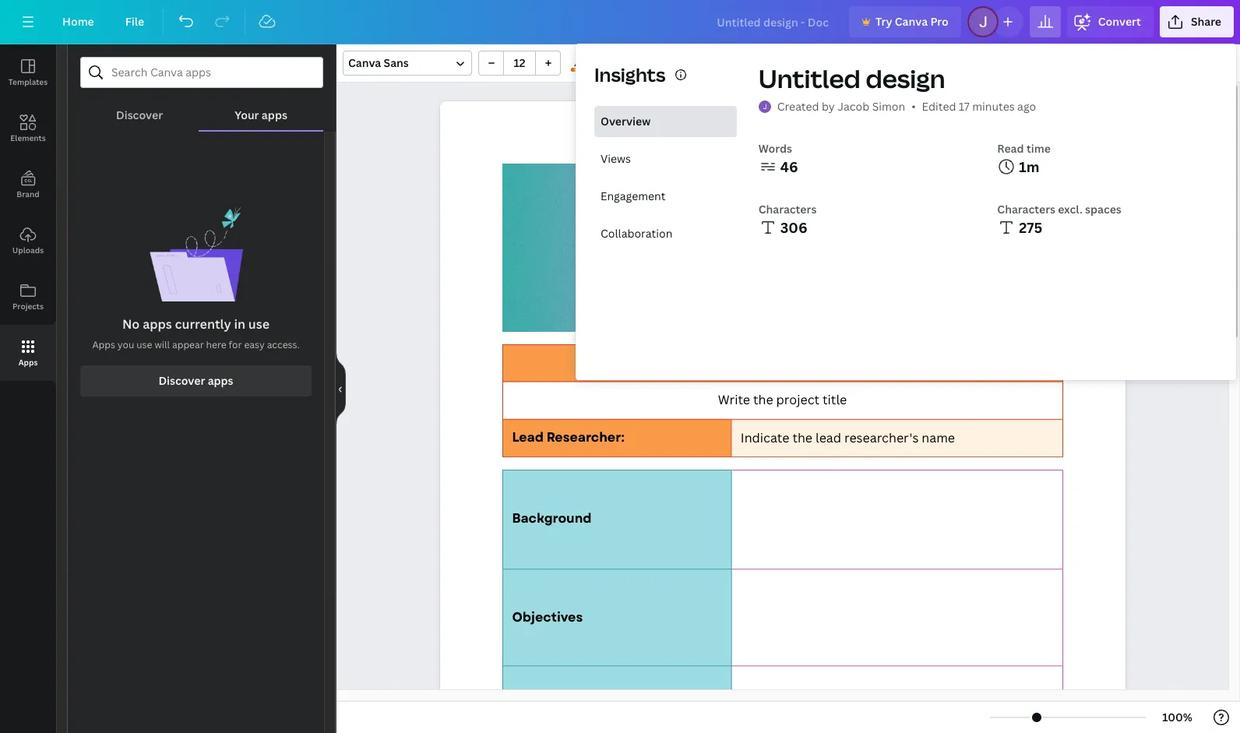 Task type: locate. For each thing, give the bounding box(es) containing it.
canva left the sans
[[348, 55, 381, 70]]

characters excl. spaces
[[997, 202, 1122, 217]]

46
[[780, 157, 798, 176]]

17
[[959, 99, 970, 114]]

research brief
[[576, 206, 988, 290]]

1 vertical spatial canva
[[348, 55, 381, 70]]

your
[[235, 108, 259, 122]]

apps
[[262, 108, 287, 122], [143, 316, 172, 333], [208, 373, 233, 388]]

discover down search canva apps search box
[[116, 108, 163, 122]]

1 vertical spatial apps
[[143, 316, 172, 333]]

main menu bar
[[0, 0, 1240, 44]]

1 vertical spatial discover
[[158, 373, 205, 388]]

apps inside apps button
[[18, 357, 38, 368]]

apps inside "no apps currently in use apps you use will appear here for easy access."
[[143, 316, 172, 333]]

for
[[229, 338, 242, 351]]

canva
[[895, 14, 928, 29], [348, 55, 381, 70]]

0 horizontal spatial canva
[[348, 55, 381, 70]]

apps right your
[[262, 108, 287, 122]]

overview button
[[594, 106, 737, 137]]

jacob
[[838, 99, 870, 114]]

projects
[[12, 301, 44, 312]]

excl.
[[1058, 202, 1083, 217]]

1 horizontal spatial canva
[[895, 14, 928, 29]]

0 vertical spatial discover
[[116, 108, 163, 122]]

try canva pro
[[876, 14, 949, 29]]

discover apps button
[[80, 365, 312, 397]]

time
[[1027, 141, 1051, 156]]

you
[[118, 338, 134, 351]]

100% button
[[1152, 705, 1203, 730]]

read
[[997, 141, 1024, 156]]

easy
[[244, 338, 265, 351]]

•
[[912, 99, 916, 114]]

2 horizontal spatial apps
[[262, 108, 287, 122]]

1 horizontal spatial characters
[[997, 202, 1056, 217]]

1 horizontal spatial apps
[[208, 373, 233, 388]]

characters
[[759, 202, 817, 217], [997, 202, 1056, 217]]

use left will
[[137, 338, 152, 351]]

apps down here
[[208, 373, 233, 388]]

0 vertical spatial use
[[248, 316, 270, 333]]

sans
[[384, 55, 409, 70]]

insights
[[594, 62, 666, 87]]

0 horizontal spatial apps
[[18, 357, 38, 368]]

elements
[[10, 132, 46, 143]]

use right in
[[248, 316, 270, 333]]

use
[[248, 316, 270, 333], [137, 338, 152, 351]]

discover
[[116, 108, 163, 122], [158, 373, 205, 388]]

uploads
[[12, 245, 44, 256]]

views button
[[594, 143, 737, 174]]

characters up 275
[[997, 202, 1056, 217]]

characters up "306"
[[759, 202, 817, 217]]

edited
[[922, 99, 956, 114]]

discover inside button
[[116, 108, 163, 122]]

1 characters from the left
[[759, 202, 817, 217]]

apps up will
[[143, 316, 172, 333]]

file
[[125, 14, 144, 29]]

0 vertical spatial canva
[[895, 14, 928, 29]]

elements button
[[0, 100, 56, 157]]

spaces
[[1085, 202, 1122, 217]]

try canva pro button
[[849, 6, 961, 37]]

no apps currently in use apps you use will appear here for easy access.
[[92, 316, 300, 351]]

group
[[478, 51, 561, 76]]

apps inside button
[[262, 108, 287, 122]]

discover apps
[[158, 373, 233, 388]]

convert
[[1098, 14, 1141, 29]]

1 vertical spatial use
[[137, 338, 152, 351]]

access.
[[267, 338, 300, 351]]

2 vertical spatial apps
[[208, 373, 233, 388]]

apps left the you
[[92, 338, 115, 351]]

0 horizontal spatial characters
[[759, 202, 817, 217]]

apps for your
[[262, 108, 287, 122]]

apps button
[[0, 325, 56, 381]]

side panel tab list
[[0, 44, 56, 381]]

0 vertical spatial apps
[[92, 338, 115, 351]]

research
[[576, 206, 843, 290]]

apps inside 'button'
[[208, 373, 233, 388]]

apps inside "no apps currently in use apps you use will appear here for easy access."
[[92, 338, 115, 351]]

0 horizontal spatial apps
[[143, 316, 172, 333]]

0 vertical spatial apps
[[262, 108, 287, 122]]

created by jacob simon • edited 17 minutes ago
[[777, 99, 1036, 114]]

1 horizontal spatial apps
[[92, 338, 115, 351]]

– – number field
[[509, 55, 531, 70]]

1 vertical spatial apps
[[18, 357, 38, 368]]

collaboration
[[601, 226, 673, 241]]

templates button
[[0, 44, 56, 100]]

1 horizontal spatial use
[[248, 316, 270, 333]]

will
[[155, 338, 170, 351]]

100%
[[1162, 710, 1193, 724]]

apps down projects
[[18, 357, 38, 368]]

apps
[[92, 338, 115, 351], [18, 357, 38, 368]]

275
[[1019, 218, 1043, 237]]

design
[[866, 62, 945, 95]]

canva right try
[[895, 14, 928, 29]]

untitled
[[759, 62, 861, 95]]

engagement button
[[594, 181, 737, 212]]

file button
[[113, 6, 157, 37]]

discover down appear
[[158, 373, 205, 388]]

discover inside 'button'
[[158, 373, 205, 388]]

2 characters from the left
[[997, 202, 1056, 217]]



Task type: describe. For each thing, give the bounding box(es) containing it.
discover for discover
[[116, 108, 163, 122]]

empty folder image displayed when there are no installed apps image
[[149, 206, 243, 302]]

untitled design
[[759, 62, 945, 95]]

characters for characters excl. spaces
[[997, 202, 1056, 217]]

minutes
[[972, 99, 1015, 114]]

home link
[[50, 6, 107, 37]]

brand
[[17, 189, 40, 199]]

overview
[[601, 114, 651, 129]]

share button
[[1160, 6, 1234, 37]]

color range image
[[571, 68, 588, 72]]

brief
[[855, 206, 988, 290]]

hide image
[[336, 351, 346, 426]]

here
[[206, 338, 226, 351]]

templates
[[8, 76, 48, 87]]

ago
[[1017, 99, 1036, 114]]

discover button
[[80, 88, 199, 130]]

canva inside dropdown button
[[348, 55, 381, 70]]

share
[[1191, 14, 1221, 29]]

Search Canva apps search field
[[111, 58, 292, 87]]

canva inside button
[[895, 14, 928, 29]]

projects button
[[0, 269, 56, 325]]

try
[[876, 14, 892, 29]]

pro
[[930, 14, 949, 29]]

306
[[780, 218, 807, 237]]

your apps
[[235, 108, 287, 122]]

1m
[[1019, 157, 1040, 176]]

discover for discover apps
[[158, 373, 205, 388]]

in
[[234, 316, 245, 333]]

Research Brief text field
[[440, 101, 1125, 733]]

words
[[759, 141, 792, 156]]

apps for no
[[143, 316, 172, 333]]

characters for characters
[[759, 202, 817, 217]]

appear
[[172, 338, 204, 351]]

canva sans
[[348, 55, 409, 70]]

apps for discover
[[208, 373, 233, 388]]

views
[[601, 151, 631, 166]]

Design title text field
[[704, 6, 843, 37]]

your apps button
[[199, 88, 323, 130]]

simon
[[872, 99, 905, 114]]

canva sans button
[[343, 51, 472, 76]]

convert button
[[1067, 6, 1154, 37]]

read time
[[997, 141, 1051, 156]]

home
[[62, 14, 94, 29]]

collaboration button
[[594, 218, 737, 249]]

currently
[[175, 316, 231, 333]]

brand button
[[0, 157, 56, 213]]

no
[[122, 316, 140, 333]]

0 horizontal spatial use
[[137, 338, 152, 351]]

created
[[777, 99, 819, 114]]

uploads button
[[0, 213, 56, 269]]

by
[[822, 99, 835, 114]]

engagement
[[601, 189, 666, 203]]



Task type: vqa. For each thing, say whether or not it's contained in the screenshot.
the Discover Button at the left
yes



